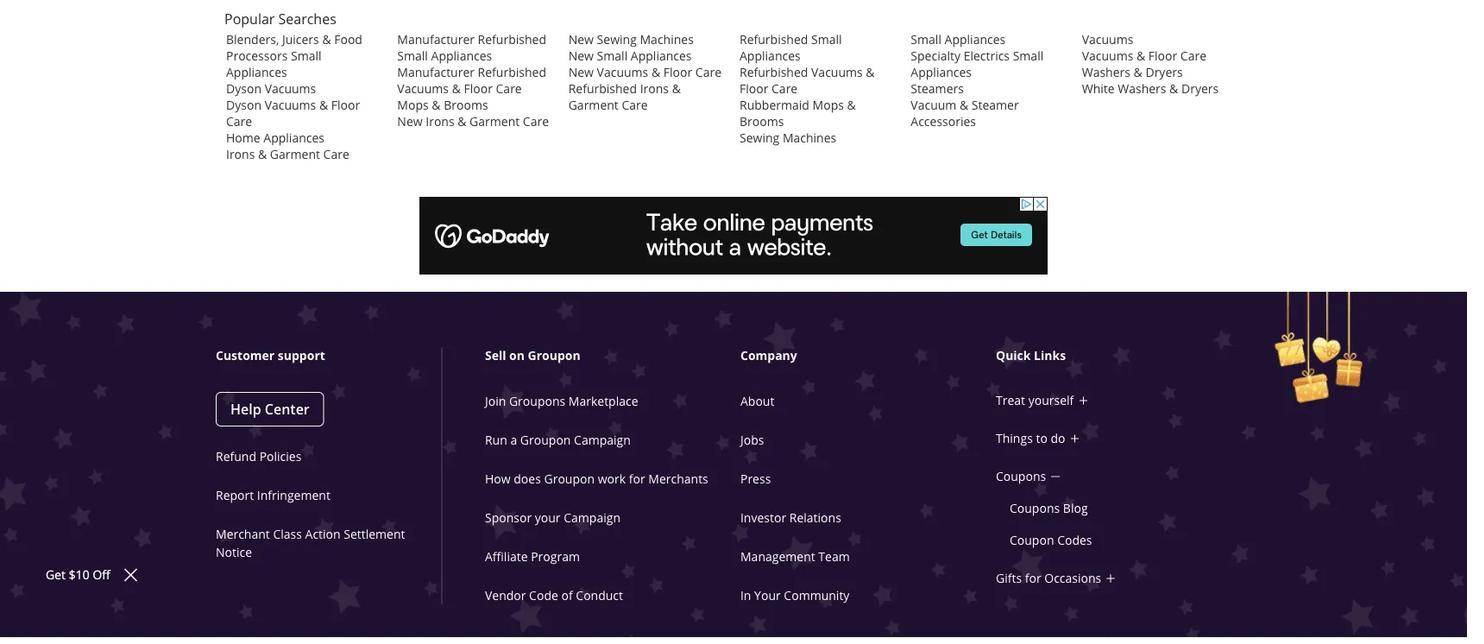 Task type: vqa. For each thing, say whether or not it's contained in the screenshot.
Search Groupon "Search Field"
no



Task type: describe. For each thing, give the bounding box(es) containing it.
2 dyson from the top
[[226, 97, 262, 113]]

gifts
[[996, 570, 1022, 586]]

refurbished up manufacturer refurbished vacuums & floor care link
[[478, 31, 547, 47]]

sewing machines link
[[740, 129, 837, 145]]

how does groupon work for merchants link
[[485, 471, 709, 487]]

new small appliances link
[[569, 47, 692, 63]]

infringement
[[257, 487, 331, 503]]

vacuums vacuums & floor care washers & dryers white washers & dryers
[[1083, 31, 1219, 96]]

1 vertical spatial campaign
[[564, 509, 621, 525]]

new down new sewing machines link
[[569, 47, 594, 63]]

relations
[[790, 509, 842, 525]]

new inside the manufacturer refurbished small appliances manufacturer refurbished vacuums & floor care mops & brooms new irons & garment care
[[398, 113, 423, 129]]

small inside blenders, juicers & food processors small appliances dyson vacuums dyson vacuums & floor care home appliances irons & garment care
[[291, 47, 322, 63]]

mops & brooms link
[[398, 97, 488, 113]]

specialty electrics small appliances link
[[911, 47, 1044, 80]]

notice
[[216, 544, 252, 560]]

mops inside the manufacturer refurbished small appliances manufacturer refurbished vacuums & floor care mops & brooms new irons & garment care
[[398, 97, 429, 113]]

groupon for does
[[544, 471, 595, 487]]

rubbermaid mops & brooms link
[[740, 97, 856, 129]]

floor inside vacuums vacuums & floor care washers & dryers white washers & dryers
[[1149, 47, 1178, 63]]

machines inside refurbished small appliances refurbished vacuums & floor care rubbermaid mops & brooms sewing machines
[[783, 129, 837, 145]]

refurbished inside 'new sewing machines new small appliances new vacuums & floor care refurbished irons & garment care'
[[569, 80, 637, 96]]

your
[[535, 509, 561, 525]]

affiliate program link
[[485, 548, 580, 564]]

press link
[[741, 471, 771, 487]]

blog
[[1064, 500, 1089, 516]]

refund policies
[[216, 448, 302, 464]]

new vacuums & floor care link
[[569, 64, 722, 80]]

customer support heading
[[216, 347, 442, 364]]

steamer
[[972, 97, 1020, 113]]

new up refurbished irons & garment care link
[[569, 64, 594, 80]]

new irons & garment care link
[[398, 113, 549, 129]]

irons & garment care link
[[226, 146, 350, 162]]

codes
[[1058, 532, 1093, 548]]

coupons for coupons
[[996, 468, 1047, 484]]

floor inside the manufacturer refurbished small appliances manufacturer refurbished vacuums & floor care mops & brooms new irons & garment care
[[464, 80, 493, 96]]

merchant class action settlement notice link
[[216, 526, 405, 560]]

new sewing machines new small appliances new vacuums & floor care refurbished irons & garment care
[[569, 31, 722, 113]]

vacuums up vacuums & floor care link
[[1083, 31, 1134, 47]]

on
[[510, 347, 525, 364]]

run
[[485, 432, 508, 448]]

refurbished irons & garment care link
[[569, 80, 681, 113]]

washers down washers & dryers "link"
[[1118, 80, 1167, 96]]

electrics
[[964, 47, 1010, 63]]

sponsor
[[485, 509, 532, 525]]

yourself
[[1029, 392, 1074, 408]]

manufacturer refurbished vacuums & floor care link
[[398, 64, 547, 96]]

code
[[529, 587, 559, 603]]

marketplace
[[569, 393, 639, 409]]

program
[[531, 548, 580, 564]]

help center link
[[216, 392, 324, 427]]

help
[[231, 400, 261, 419]]

new sewing machines link
[[569, 31, 694, 47]]

vacuums link
[[1083, 31, 1134, 47]]

vendor code of conduct
[[485, 587, 623, 603]]

things to do
[[996, 430, 1066, 446]]

irons inside the manufacturer refurbished small appliances manufacturer refurbished vacuums & floor care mops & brooms new irons & garment care
[[426, 113, 455, 129]]

small inside the manufacturer refurbished small appliances manufacturer refurbished vacuums & floor care mops & brooms new irons & garment care
[[398, 47, 428, 63]]

appliances inside the manufacturer refurbished small appliances manufacturer refurbished vacuums & floor care mops & brooms new irons & garment care
[[431, 47, 492, 63]]

class
[[273, 526, 302, 542]]

community
[[784, 587, 850, 603]]

treat
[[996, 392, 1026, 408]]

appliances inside 'new sewing machines new small appliances new vacuums & floor care refurbished irons & garment care'
[[631, 47, 692, 63]]

specialty
[[911, 47, 961, 63]]

washers & dryers link
[[1083, 64, 1184, 80]]

refurbished small appliances refurbished vacuums & floor care rubbermaid mops & brooms sewing machines
[[740, 31, 875, 145]]

a
[[511, 432, 517, 448]]

treat yourself
[[996, 392, 1074, 408]]

2 manufacturer from the top
[[398, 64, 475, 80]]

blenders, juicers & food processors small appliances dyson vacuums dyson vacuums & floor care home appliances irons & garment care
[[226, 31, 363, 162]]

machines inside 'new sewing machines new small appliances new vacuums & floor care refurbished irons & garment care'
[[640, 31, 694, 47]]

report infringement
[[216, 487, 331, 503]]

vacuums inside the manufacturer refurbished small appliances manufacturer refurbished vacuums & floor care mops & brooms new irons & garment care
[[398, 80, 449, 96]]

manufacturer refurbished small appliances manufacturer refurbished vacuums & floor care mops & brooms new irons & garment care
[[398, 31, 549, 129]]

sell on groupon heading
[[485, 347, 744, 364]]

refurbished down manufacturer refurbished small appliances link
[[478, 64, 547, 80]]

refurbished up refurbished vacuums & floor care link
[[740, 31, 809, 47]]

about
[[741, 393, 775, 409]]

customer
[[216, 347, 275, 364]]

how does groupon work for merchants
[[485, 471, 709, 487]]

quick links
[[996, 347, 1067, 364]]

investor relations link
[[741, 509, 842, 525]]

management team link
[[741, 548, 850, 564]]

vendor
[[485, 587, 526, 603]]

report infringement link
[[216, 487, 331, 503]]

coupons blog
[[1010, 500, 1089, 516]]

conduct
[[576, 587, 623, 603]]

merchant
[[216, 526, 270, 542]]

groupon for a
[[521, 432, 571, 448]]

management
[[741, 548, 816, 564]]

irons inside 'new sewing machines new small appliances new vacuums & floor care refurbished irons & garment care'
[[640, 80, 669, 96]]

support
[[278, 347, 325, 364]]

floor inside 'new sewing machines new small appliances new vacuums & floor care refurbished irons & garment care'
[[664, 64, 693, 80]]

occasions
[[1045, 570, 1102, 586]]

floor inside refurbished small appliances refurbished vacuums & floor care rubbermaid mops & brooms sewing machines
[[740, 80, 769, 96]]

groupons
[[509, 393, 566, 409]]

report
[[216, 487, 254, 503]]

sewing inside 'new sewing machines new small appliances new vacuums & floor care refurbished irons & garment care'
[[597, 31, 637, 47]]

things
[[996, 430, 1033, 446]]

processors
[[226, 47, 288, 63]]

merchants
[[649, 471, 709, 487]]



Task type: locate. For each thing, give the bounding box(es) containing it.
of
[[562, 587, 573, 603]]

management team
[[741, 548, 850, 564]]

about link
[[741, 393, 775, 409]]

irons inside blenders, juicers & food processors small appliances dyson vacuums dyson vacuums & floor care home appliances irons & garment care
[[226, 146, 255, 162]]

2 vertical spatial irons
[[226, 146, 255, 162]]

quick
[[996, 347, 1031, 364]]

investor relations
[[741, 509, 842, 525]]

for
[[629, 471, 646, 487], [1026, 570, 1042, 586]]

do
[[1051, 430, 1066, 446]]

vacuums down refurbished small appliances "link" at the top of the page
[[812, 64, 863, 80]]

1 vertical spatial manufacturer
[[398, 64, 475, 80]]

appliances up new vacuums & floor care link
[[631, 47, 692, 63]]

coupons down 'things'
[[996, 468, 1047, 484]]

accessories
[[911, 113, 977, 129]]

&
[[322, 31, 331, 47], [1137, 47, 1146, 63], [652, 64, 661, 80], [866, 64, 875, 80], [1134, 64, 1143, 80], [452, 80, 461, 96], [672, 80, 681, 96], [1170, 80, 1179, 96], [319, 97, 328, 113], [432, 97, 441, 113], [848, 97, 856, 113], [960, 97, 969, 113], [458, 113, 467, 129], [258, 146, 267, 162]]

coupons up coupon
[[1010, 500, 1061, 516]]

washers
[[1083, 64, 1131, 80], [1118, 80, 1167, 96]]

refurbished vacuums & floor care link
[[740, 64, 875, 96]]

1 manufacturer from the top
[[398, 31, 475, 47]]

2 vertical spatial groupon
[[544, 471, 595, 487]]

appliances up steamers link
[[911, 64, 972, 80]]

refurbished down new small appliances link on the top of page
[[569, 80, 637, 96]]

small down "juicers"
[[291, 47, 322, 63]]

in your community link
[[741, 587, 850, 603]]

floor down new small appliances link on the top of page
[[664, 64, 693, 80]]

small down new sewing machines link
[[597, 47, 628, 63]]

0 vertical spatial groupon
[[528, 347, 581, 364]]

1 horizontal spatial mops
[[813, 97, 844, 113]]

appliances up the electrics
[[945, 31, 1006, 47]]

dyson down processors
[[226, 80, 262, 96]]

mops
[[398, 97, 429, 113], [813, 97, 844, 113]]

merchant class action settlement notice
[[216, 526, 405, 560]]

1 horizontal spatial brooms
[[740, 113, 784, 129]]

links
[[1035, 347, 1067, 364]]

1 horizontal spatial for
[[1026, 570, 1042, 586]]

manufacturer up "mops & brooms" link
[[398, 64, 475, 80]]

help center
[[231, 400, 310, 419]]

appliances down processors
[[226, 64, 287, 80]]

vendor code of conduct link
[[485, 587, 623, 603]]

run a groupon campaign
[[485, 432, 631, 448]]

advertisement region
[[420, 197, 1048, 275]]

1 mops from the left
[[398, 97, 429, 113]]

floor down food
[[331, 97, 360, 113]]

dryers up white washers & dryers link
[[1146, 64, 1184, 80]]

floor up washers & dryers "link"
[[1149, 47, 1178, 63]]

garment inside 'new sewing machines new small appliances new vacuums & floor care refurbished irons & garment care'
[[569, 97, 619, 113]]

1 horizontal spatial garment
[[470, 113, 520, 129]]

dyson vacuums link
[[226, 80, 316, 96]]

1 horizontal spatial machines
[[783, 129, 837, 145]]

machines
[[640, 31, 694, 47], [783, 129, 837, 145]]

vacuums up dyson vacuums & floor care link
[[265, 80, 316, 96]]

0 horizontal spatial machines
[[640, 31, 694, 47]]

small up "mops & brooms" link
[[398, 47, 428, 63]]

join groupons marketplace link
[[485, 393, 639, 409]]

dyson down dyson vacuums link
[[226, 97, 262, 113]]

sponsor your campaign link
[[485, 509, 621, 525]]

sell
[[485, 347, 506, 364]]

2 mops from the left
[[813, 97, 844, 113]]

small right the electrics
[[1013, 47, 1044, 63]]

press
[[741, 471, 771, 487]]

vacuums inside 'new sewing machines new small appliances new vacuums & floor care refurbished irons & garment care'
[[597, 64, 649, 80]]

mops inside refurbished small appliances refurbished vacuums & floor care rubbermaid mops & brooms sewing machines
[[813, 97, 844, 113]]

sell on groupon
[[485, 347, 581, 364]]

manufacturer refurbished small appliances link
[[398, 31, 547, 63]]

0 horizontal spatial garment
[[270, 146, 320, 162]]

groupon inside heading
[[528, 347, 581, 364]]

0 horizontal spatial mops
[[398, 97, 429, 113]]

new
[[569, 31, 594, 47], [569, 47, 594, 63], [569, 64, 594, 80], [398, 113, 423, 129]]

irons down home
[[226, 146, 255, 162]]

machines down rubbermaid mops & brooms link
[[783, 129, 837, 145]]

appliances up irons & garment care link
[[264, 129, 325, 145]]

customer support
[[216, 347, 325, 364]]

brooms inside the manufacturer refurbished small appliances manufacturer refurbished vacuums & floor care mops & brooms new irons & garment care
[[444, 97, 488, 113]]

irons
[[640, 80, 669, 96], [426, 113, 455, 129], [226, 146, 255, 162]]

1 vertical spatial machines
[[783, 129, 837, 145]]

white
[[1083, 80, 1115, 96]]

brooms
[[444, 97, 488, 113], [740, 113, 784, 129]]

0 vertical spatial manufacturer
[[398, 31, 475, 47]]

irons down "mops & brooms" link
[[426, 113, 455, 129]]

brooms inside refurbished small appliances refurbished vacuums & floor care rubbermaid mops & brooms sewing machines
[[740, 113, 784, 129]]

groupon down run a groupon campaign at the left of the page
[[544, 471, 595, 487]]

coupons for coupons blog
[[1010, 500, 1061, 516]]

irons down new vacuums & floor care link
[[640, 80, 669, 96]]

1 dyson from the top
[[226, 80, 262, 96]]

1 vertical spatial irons
[[426, 113, 455, 129]]

white washers & dryers link
[[1083, 80, 1219, 96]]

1 horizontal spatial sewing
[[740, 129, 780, 145]]

manufacturer up manufacturer refurbished vacuums & floor care link
[[398, 31, 475, 47]]

1 vertical spatial for
[[1026, 570, 1042, 586]]

appliances up manufacturer refurbished vacuums & floor care link
[[431, 47, 492, 63]]

coupon codes
[[1010, 532, 1093, 548]]

coupons
[[996, 468, 1047, 484], [1010, 500, 1061, 516]]

home appliances link
[[226, 129, 325, 145]]

new down "mops & brooms" link
[[398, 113, 423, 129]]

0 vertical spatial for
[[629, 471, 646, 487]]

vacuums up "mops & brooms" link
[[398, 80, 449, 96]]

dyson
[[226, 80, 262, 96], [226, 97, 262, 113]]

affiliate
[[485, 548, 528, 564]]

join
[[485, 393, 506, 409]]

2 horizontal spatial garment
[[569, 97, 619, 113]]

vacuums down dyson vacuums link
[[265, 97, 316, 113]]

0 horizontal spatial sewing
[[597, 31, 637, 47]]

0 vertical spatial irons
[[640, 80, 669, 96]]

dryers down vacuums & floor care link
[[1182, 80, 1219, 96]]

small up refurbished vacuums & floor care link
[[812, 31, 842, 47]]

small appliances specialty electrics small appliances steamers vacuum & steamer accessories
[[911, 31, 1044, 129]]

garment down manufacturer refurbished vacuums & floor care link
[[470, 113, 520, 129]]

0 horizontal spatial brooms
[[444, 97, 488, 113]]

floor up new irons & garment care link
[[464, 80, 493, 96]]

appliances up refurbished vacuums & floor care link
[[740, 47, 801, 63]]

groupon right on
[[528, 347, 581, 364]]

for right gifts
[[1026, 570, 1042, 586]]

refurbished down refurbished small appliances "link" at the top of the page
[[740, 64, 809, 80]]

1 vertical spatial groupon
[[521, 432, 571, 448]]

floor inside blenders, juicers & food processors small appliances dyson vacuums dyson vacuums & floor care home appliances irons & garment care
[[331, 97, 360, 113]]

floor
[[1149, 47, 1178, 63], [664, 64, 693, 80], [464, 80, 493, 96], [740, 80, 769, 96], [331, 97, 360, 113]]

groupon for on
[[528, 347, 581, 364]]

mops up new irons & garment care link
[[398, 97, 429, 113]]

care inside vacuums vacuums & floor care washers & dryers white washers & dryers
[[1181, 47, 1207, 63]]

vacuums down vacuums link
[[1083, 47, 1134, 63]]

small
[[812, 31, 842, 47], [911, 31, 942, 47], [291, 47, 322, 63], [398, 47, 428, 63], [597, 47, 628, 63], [1013, 47, 1044, 63]]

vacuums down new small appliances link on the top of page
[[597, 64, 649, 80]]

care inside refurbished small appliances refurbished vacuums & floor care rubbermaid mops & brooms sewing machines
[[772, 80, 798, 96]]

mops down refurbished vacuums & floor care link
[[813, 97, 844, 113]]

washers up 'white'
[[1083, 64, 1131, 80]]

dyson vacuums & floor care link
[[226, 97, 360, 129]]

floor up rubbermaid
[[740, 80, 769, 96]]

campaign down marketplace
[[574, 432, 631, 448]]

& inside 'small appliances specialty electrics small appliances steamers vacuum & steamer accessories'
[[960, 97, 969, 113]]

brooms down rubbermaid
[[740, 113, 784, 129]]

garment down new vacuums & floor care link
[[569, 97, 619, 113]]

0 vertical spatial sewing
[[597, 31, 637, 47]]

0 vertical spatial coupons
[[996, 468, 1047, 484]]

groupon right a
[[521, 432, 571, 448]]

appliances inside refurbished small appliances refurbished vacuums & floor care rubbermaid mops & brooms sewing machines
[[740, 47, 801, 63]]

sewing
[[597, 31, 637, 47], [740, 129, 780, 145]]

how
[[485, 471, 511, 487]]

gifts for occasions
[[996, 570, 1102, 586]]

0 vertical spatial campaign
[[574, 432, 631, 448]]

refund
[[216, 448, 256, 464]]

small up specialty
[[911, 31, 942, 47]]

vacuums inside refurbished small appliances refurbished vacuums & floor care rubbermaid mops & brooms sewing machines
[[812, 64, 863, 80]]

team
[[819, 548, 850, 564]]

affiliate program
[[485, 548, 580, 564]]

does
[[514, 471, 541, 487]]

sewing inside refurbished small appliances refurbished vacuums & floor care rubbermaid mops & brooms sewing machines
[[740, 129, 780, 145]]

in your community
[[741, 587, 850, 603]]

refurbished
[[478, 31, 547, 47], [740, 31, 809, 47], [478, 64, 547, 80], [740, 64, 809, 80], [569, 80, 637, 96]]

0 horizontal spatial for
[[629, 471, 646, 487]]

small inside refurbished small appliances refurbished vacuums & floor care rubbermaid mops & brooms sewing machines
[[812, 31, 842, 47]]

1 vertical spatial coupons
[[1010, 500, 1061, 516]]

0 horizontal spatial irons
[[226, 146, 255, 162]]

small appliances link
[[911, 31, 1006, 47]]

garment inside the manufacturer refurbished small appliances manufacturer refurbished vacuums & floor care mops & brooms new irons & garment care
[[470, 113, 520, 129]]

0 vertical spatial machines
[[640, 31, 694, 47]]

1 vertical spatial sewing
[[740, 129, 780, 145]]

sewing down rubbermaid
[[740, 129, 780, 145]]

new up new small appliances link on the top of page
[[569, 31, 594, 47]]

vacuum
[[911, 97, 957, 113]]

garment inside blenders, juicers & food processors small appliances dyson vacuums dyson vacuums & floor care home appliances irons & garment care
[[270, 146, 320, 162]]

jobs link
[[741, 432, 765, 448]]

refund policies link
[[216, 448, 302, 464]]

sewing up new small appliances link on the top of page
[[597, 31, 637, 47]]

your
[[755, 587, 781, 603]]

investor
[[741, 509, 787, 525]]

in
[[741, 587, 752, 603]]

center
[[265, 400, 310, 419]]

1 horizontal spatial irons
[[426, 113, 455, 129]]

machines up new vacuums & floor care link
[[640, 31, 694, 47]]

company heading
[[741, 347, 1000, 364]]

quick links heading
[[996, 347, 1256, 364]]

company
[[741, 347, 798, 364]]

campaign down how does groupon work for merchants link
[[564, 509, 621, 525]]

action
[[305, 526, 341, 542]]

2 horizontal spatial irons
[[640, 80, 669, 96]]

steamers link
[[911, 80, 964, 96]]

brooms up new irons & garment care link
[[444, 97, 488, 113]]

sponsor your campaign
[[485, 509, 621, 525]]

run a groupon campaign link
[[485, 432, 631, 448]]

rubbermaid
[[740, 97, 810, 113]]

small inside 'new sewing machines new small appliances new vacuums & floor care refurbished irons & garment care'
[[597, 47, 628, 63]]

for right work
[[629, 471, 646, 487]]

garment down home appliances link
[[270, 146, 320, 162]]

refurbished small appliances link
[[740, 31, 842, 63]]

to
[[1037, 430, 1048, 446]]

searches
[[279, 9, 337, 27]]



